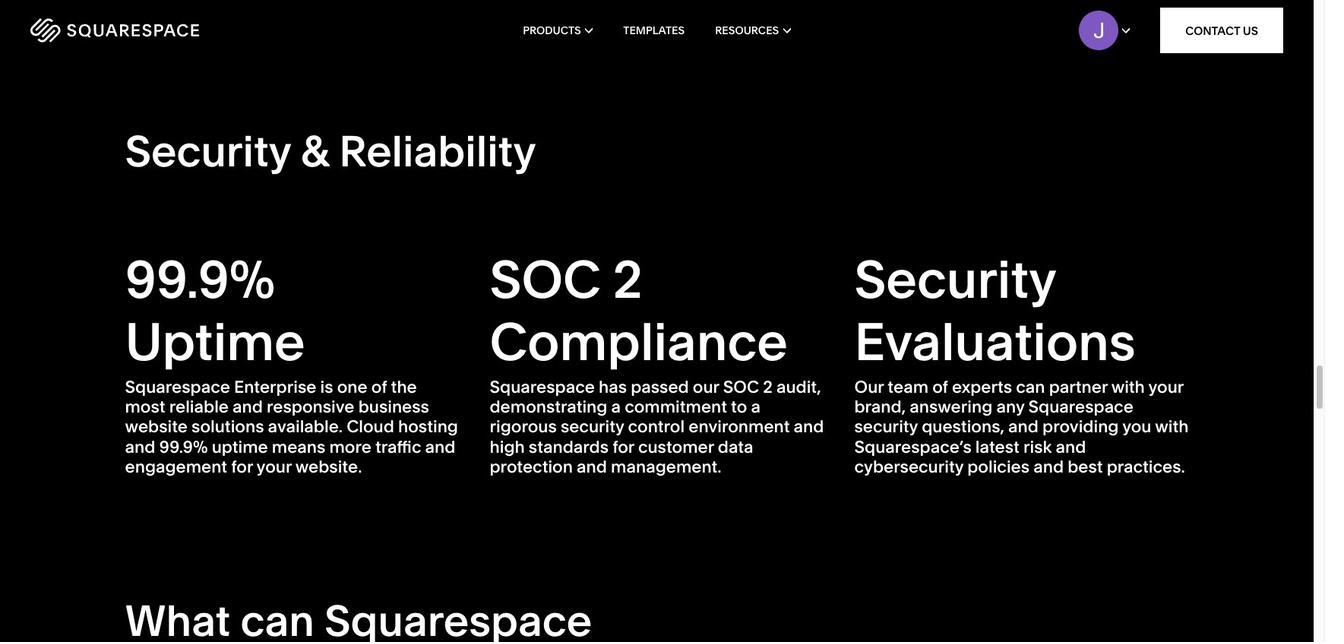 Task type: locate. For each thing, give the bounding box(es) containing it.
of inside 99.9% uptime squarespace enterprise is one of the most reliable and responsive business website solutions available. cloud hosting and 99.9% uptime means more traffic and engagement for your website.
[[372, 377, 387, 397]]

security evaluations our team of experts can partner with your brand, answering any squarespace security questions, and providing you with squarespace's latest risk and cybersecurity policies and best practices.
[[855, 248, 1189, 478]]

of
[[372, 377, 387, 397], [933, 377, 949, 397]]

1 security from the left
[[561, 417, 624, 437]]

99.9%
[[125, 248, 275, 311], [159, 437, 208, 457]]

a
[[612, 397, 621, 417], [751, 397, 761, 417]]

0 horizontal spatial of
[[372, 377, 387, 397]]

for left "customer"
[[613, 437, 635, 457]]

0 vertical spatial soc
[[490, 248, 601, 311]]

0 horizontal spatial security
[[561, 417, 624, 437]]

1 vertical spatial security
[[855, 248, 1057, 311]]

answering
[[910, 397, 993, 417]]

management.
[[611, 457, 722, 478]]

security down the our
[[855, 417, 918, 437]]

with
[[1112, 377, 1146, 397], [1156, 417, 1189, 437]]

providing
[[1043, 417, 1119, 437]]

0 vertical spatial with
[[1112, 377, 1146, 397]]

us
[[1244, 23, 1259, 38]]

resources button
[[715, 0, 791, 61]]

0 horizontal spatial 2
[[613, 248, 643, 311]]

security down the has
[[561, 417, 624, 437]]

security inside security evaluations our team of experts can partner with your brand, answering any squarespace security questions, and providing you with squarespace's latest risk and cybersecurity policies and best practices.
[[855, 248, 1057, 311]]

2 horizontal spatial squarespace
[[1029, 397, 1134, 417]]

2 of from the left
[[933, 377, 949, 397]]

customer
[[639, 437, 714, 457]]

squarespace up risk
[[1029, 397, 1134, 417]]

and
[[233, 397, 263, 417], [794, 417, 824, 437], [1009, 417, 1039, 437], [125, 437, 155, 457], [425, 437, 456, 457], [1056, 437, 1087, 457], [577, 457, 607, 478], [1034, 457, 1064, 478]]

1 horizontal spatial of
[[933, 377, 949, 397]]

uptime
[[125, 310, 305, 373]]

0 horizontal spatial a
[[612, 397, 621, 417]]

reliability
[[339, 126, 536, 177]]

your
[[1149, 377, 1184, 397], [257, 457, 292, 478]]

0 horizontal spatial for
[[231, 457, 253, 478]]

2
[[613, 248, 643, 311], [763, 377, 773, 397]]

and down most
[[125, 437, 155, 457]]

you
[[1123, 417, 1152, 437]]

1 vertical spatial 2
[[763, 377, 773, 397]]

data
[[718, 437, 754, 457]]

squarespace logo link
[[30, 18, 281, 43]]

protection
[[490, 457, 573, 478]]

for inside soc 2 compliance squarespace has passed our soc 2 audit, demonstrating a commitment to a rigorous security control environment and high standards for customer data protection and management.
[[613, 437, 635, 457]]

1 horizontal spatial security
[[855, 248, 1057, 311]]

evaluations
[[855, 310, 1136, 373]]

1 horizontal spatial 2
[[763, 377, 773, 397]]

control
[[628, 417, 685, 437]]

to
[[731, 397, 748, 417]]

0 vertical spatial security
[[125, 126, 291, 177]]

and left best
[[1034, 457, 1064, 478]]

website
[[125, 417, 188, 437]]

hosting
[[398, 417, 458, 437]]

business
[[359, 397, 429, 417]]

passed
[[631, 377, 689, 397]]

for inside 99.9% uptime squarespace enterprise is one of the most reliable and responsive business website solutions available. cloud hosting and 99.9% uptime means more traffic and engagement for your website.
[[231, 457, 253, 478]]

your up you
[[1149, 377, 1184, 397]]

soc
[[490, 248, 601, 311], [723, 377, 759, 397]]

squarespace up the rigorous
[[490, 377, 595, 397]]

2 security from the left
[[855, 417, 918, 437]]

security
[[125, 126, 291, 177], [855, 248, 1057, 311]]

1 horizontal spatial for
[[613, 437, 635, 457]]

your down available.
[[257, 457, 292, 478]]

0 horizontal spatial your
[[257, 457, 292, 478]]

a left control
[[612, 397, 621, 417]]

squarespace up website
[[125, 377, 230, 397]]

has
[[599, 377, 627, 397]]

most
[[125, 397, 165, 417]]

1 horizontal spatial with
[[1156, 417, 1189, 437]]

experts
[[953, 377, 1013, 397]]

with right you
[[1156, 417, 1189, 437]]

1 vertical spatial soc
[[723, 377, 759, 397]]

for down solutions
[[231, 457, 253, 478]]

security for &
[[125, 126, 291, 177]]

squarespace inside soc 2 compliance squarespace has passed our soc 2 audit, demonstrating a commitment to a rigorous security control environment and high standards for customer data protection and management.
[[490, 377, 595, 397]]

1 vertical spatial with
[[1156, 417, 1189, 437]]

with up you
[[1112, 377, 1146, 397]]

for
[[613, 437, 635, 457], [231, 457, 253, 478]]

questions,
[[922, 417, 1005, 437]]

practices.
[[1107, 457, 1186, 478]]

resources
[[715, 24, 779, 37]]

available.
[[268, 417, 343, 437]]

latest
[[976, 437, 1020, 457]]

rigorous
[[490, 417, 557, 437]]

1 of from the left
[[372, 377, 387, 397]]

1 vertical spatial your
[[257, 457, 292, 478]]

1 horizontal spatial security
[[855, 417, 918, 437]]

0 horizontal spatial with
[[1112, 377, 1146, 397]]

0 vertical spatial 2
[[613, 248, 643, 311]]

1 horizontal spatial a
[[751, 397, 761, 417]]

0 vertical spatial 99.9%
[[125, 248, 275, 311]]

audit,
[[777, 377, 821, 397]]

0 horizontal spatial squarespace
[[125, 377, 230, 397]]

99.9% uptime squarespace enterprise is one of the most reliable and responsive business website solutions available. cloud hosting and 99.9% uptime means more traffic and engagement for your website.
[[125, 248, 458, 478]]

security
[[561, 417, 624, 437], [855, 417, 918, 437]]

traffic
[[376, 437, 421, 457]]

1 horizontal spatial your
[[1149, 377, 1184, 397]]

squarespace
[[125, 377, 230, 397], [490, 377, 595, 397], [1029, 397, 1134, 417]]

security inside soc 2 compliance squarespace has passed our soc 2 audit, demonstrating a commitment to a rigorous security control environment and high standards for customer data protection and management.
[[561, 417, 624, 437]]

1 horizontal spatial squarespace
[[490, 377, 595, 397]]

products
[[523, 24, 581, 37]]

0 horizontal spatial security
[[125, 126, 291, 177]]

more
[[330, 437, 372, 457]]

of right team
[[933, 377, 949, 397]]

&
[[301, 126, 329, 177]]

0 vertical spatial your
[[1149, 377, 1184, 397]]

a right "to"
[[751, 397, 761, 417]]

soc 2 compliance squarespace has passed our soc 2 audit, demonstrating a commitment to a rigorous security control environment and high standards for customer data protection and management.
[[490, 248, 824, 478]]

and down audit,
[[794, 417, 824, 437]]

best
[[1068, 457, 1103, 478]]

enterprise
[[234, 377, 317, 397]]

cybersecurity
[[855, 457, 964, 478]]

of left the
[[372, 377, 387, 397]]



Task type: describe. For each thing, give the bounding box(es) containing it.
means
[[272, 437, 326, 457]]

of inside security evaluations our team of experts can partner with your brand, answering any squarespace security questions, and providing you with squarespace's latest risk and cybersecurity policies and best practices.
[[933, 377, 949, 397]]

templates link
[[624, 0, 685, 61]]

responsive
[[267, 397, 355, 417]]

team
[[888, 377, 929, 397]]

squarespace inside security evaluations our team of experts can partner with your brand, answering any squarespace security questions, and providing you with squarespace's latest risk and cybersecurity policies and best practices.
[[1029, 397, 1134, 417]]

1 horizontal spatial soc
[[723, 377, 759, 397]]

reliable
[[169, 397, 229, 417]]

the
[[391, 377, 417, 397]]

contact
[[1186, 23, 1241, 38]]

uptime
[[212, 437, 268, 457]]

cloud
[[347, 417, 394, 437]]

brand,
[[855, 397, 906, 417]]

standards
[[529, 437, 609, 457]]

and right protection
[[577, 457, 607, 478]]

security inside security evaluations our team of experts can partner with your brand, answering any squarespace security questions, and providing you with squarespace's latest risk and cybersecurity policies and best practices.
[[855, 417, 918, 437]]

and right traffic
[[425, 437, 456, 457]]

squarespace logo image
[[30, 18, 199, 43]]

security for evaluations
[[855, 248, 1057, 311]]

security & reliability
[[125, 126, 536, 177]]

commitment
[[625, 397, 727, 417]]

products button
[[523, 0, 593, 61]]

solutions
[[192, 417, 264, 437]]

compliance
[[490, 310, 788, 373]]

contact us
[[1186, 23, 1259, 38]]

1 vertical spatial 99.9%
[[159, 437, 208, 457]]

squarespace's
[[855, 437, 972, 457]]

and down can
[[1009, 417, 1039, 437]]

environment
[[689, 417, 790, 437]]

any
[[997, 397, 1025, 417]]

0 horizontal spatial soc
[[490, 248, 601, 311]]

engagement
[[125, 457, 227, 478]]

your inside 99.9% uptime squarespace enterprise is one of the most reliable and responsive business website solutions available. cloud hosting and 99.9% uptime means more traffic and engagement for your website.
[[257, 457, 292, 478]]

and up uptime
[[233, 397, 263, 417]]

demonstrating
[[490, 397, 608, 417]]

website.
[[295, 457, 362, 478]]

templates
[[624, 24, 685, 37]]

one
[[337, 377, 368, 397]]

squarespace inside 99.9% uptime squarespace enterprise is one of the most reliable and responsive business website solutions available. cloud hosting and 99.9% uptime means more traffic and engagement for your website.
[[125, 377, 230, 397]]

our
[[855, 377, 884, 397]]

our
[[693, 377, 720, 397]]

risk
[[1024, 437, 1052, 457]]

2 a from the left
[[751, 397, 761, 417]]

can
[[1017, 377, 1046, 397]]

1 a from the left
[[612, 397, 621, 417]]

your inside security evaluations our team of experts can partner with your brand, answering any squarespace security questions, and providing you with squarespace's latest risk and cybersecurity policies and best practices.
[[1149, 377, 1184, 397]]

and right risk
[[1056, 437, 1087, 457]]

partner
[[1050, 377, 1108, 397]]

high
[[490, 437, 525, 457]]

contact us link
[[1161, 8, 1284, 53]]

policies
[[968, 457, 1030, 478]]

is
[[320, 377, 333, 397]]



Task type: vqa. For each thing, say whether or not it's contained in the screenshot.
images,
no



